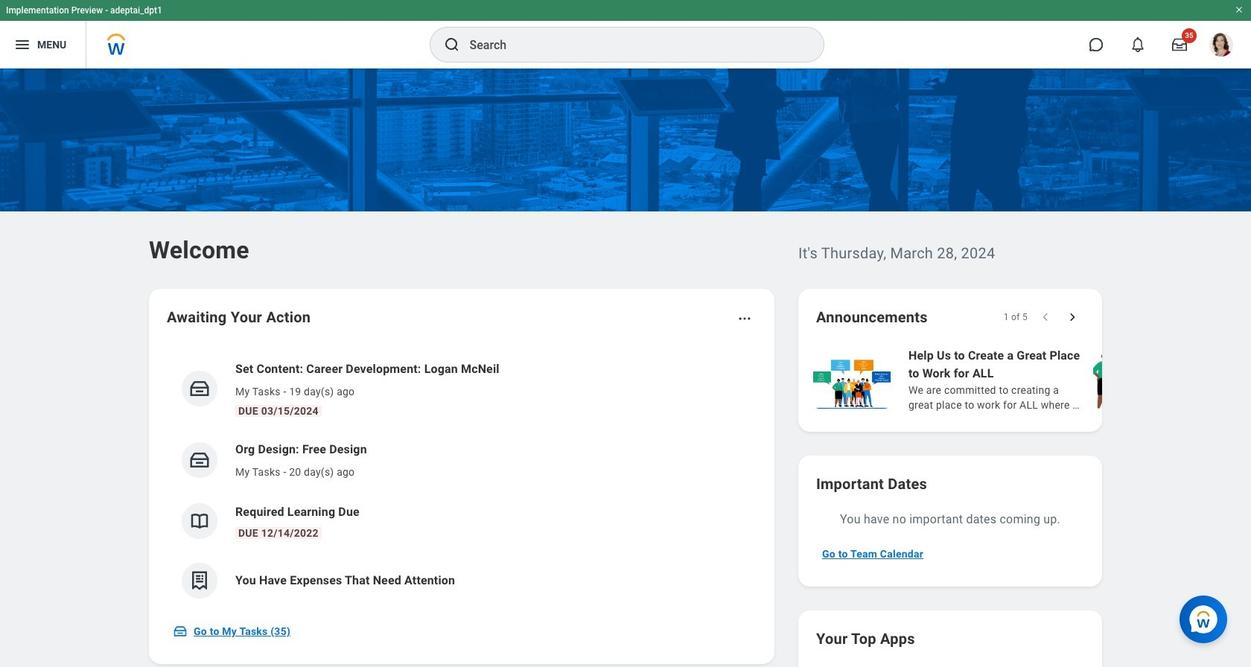 Task type: locate. For each thing, give the bounding box(es) containing it.
status
[[1004, 311, 1028, 323]]

close environment banner image
[[1235, 5, 1244, 14]]

inbox large image
[[1173, 37, 1188, 52]]

book open image
[[189, 510, 211, 533]]

related actions image
[[738, 311, 753, 326]]

2 vertical spatial inbox image
[[173, 624, 188, 639]]

list
[[811, 346, 1252, 414], [167, 349, 757, 611]]

inbox image
[[189, 378, 211, 400], [189, 449, 211, 472], [173, 624, 188, 639]]

notifications large image
[[1131, 37, 1146, 52]]

chevron left small image
[[1039, 310, 1054, 325]]

profile logan mcneil image
[[1210, 33, 1234, 60]]

1 horizontal spatial list
[[811, 346, 1252, 414]]

main content
[[0, 69, 1252, 668]]

0 vertical spatial inbox image
[[189, 378, 211, 400]]

banner
[[0, 0, 1252, 69]]

Search Workday  search field
[[470, 28, 793, 61]]



Task type: vqa. For each thing, say whether or not it's contained in the screenshot.
2nd cell from the top
no



Task type: describe. For each thing, give the bounding box(es) containing it.
search image
[[443, 36, 461, 54]]

justify image
[[13, 36, 31, 54]]

0 horizontal spatial list
[[167, 349, 757, 611]]

1 vertical spatial inbox image
[[189, 449, 211, 472]]

dashboard expenses image
[[189, 570, 211, 592]]

chevron right small image
[[1066, 310, 1080, 325]]



